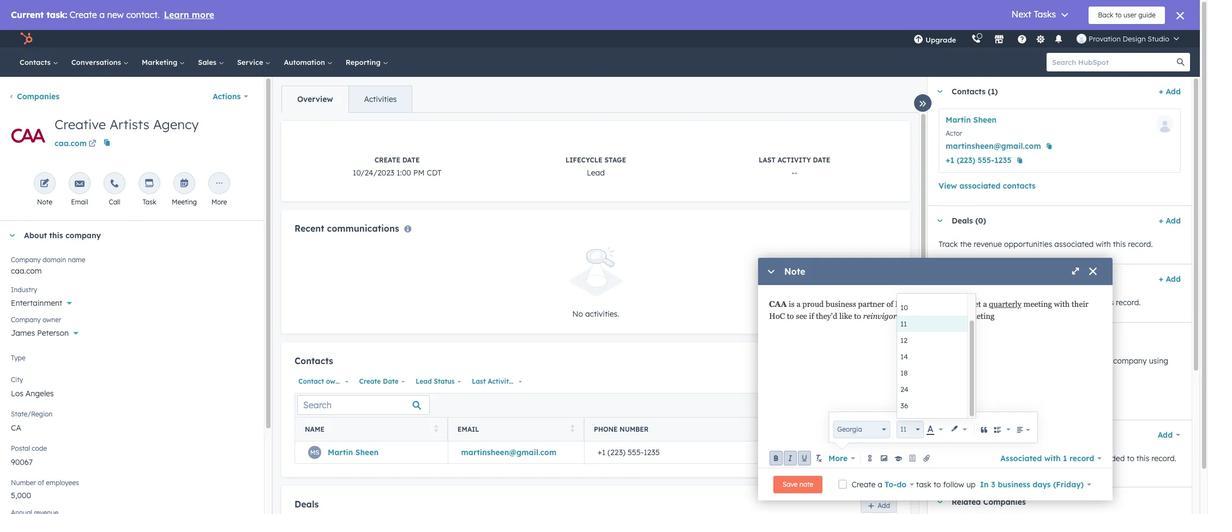 Task type: locate. For each thing, give the bounding box(es) containing it.
1 vertical spatial caret image
[[937, 434, 943, 437]]

meeting image
[[179, 179, 189, 189]]

1 horizontal spatial press to sort. element
[[570, 425, 574, 434]]

(0) up "track"
[[992, 333, 1003, 343]]

of left employees
[[38, 479, 44, 487]]

2 vertical spatial contacts
[[295, 356, 333, 367]]

City text field
[[11, 382, 253, 404]]

associated with 1 record
[[1001, 454, 1094, 463]]

their inside meeting with their hoc to see if they'd like to
[[1072, 300, 1089, 309]]

uploaded
[[1091, 454, 1125, 464]]

0 vertical spatial +
[[1159, 87, 1164, 97]]

notifications image
[[1054, 35, 1064, 45]]

+ for deals (0)
[[1159, 216, 1164, 226]]

with for payments
[[1081, 356, 1096, 366]]

2 + add button from the top
[[1159, 214, 1181, 227]]

requests
[[1010, 298, 1040, 308]]

+1 up view
[[946, 155, 955, 165]]

with inside collect and track payments associated with this company using hubspot payments.
[[1081, 356, 1096, 366]]

Search HubSpot search field
[[1047, 53, 1180, 71]]

caret image up see
[[937, 434, 943, 437]]

company
[[11, 256, 41, 264], [11, 316, 41, 324]]

date inside last activity date --
[[813, 156, 830, 164]]

1 horizontal spatial activity
[[778, 156, 811, 164]]

a right set
[[983, 300, 987, 309]]

martin sheen down search search field
[[328, 448, 379, 458]]

this
[[49, 231, 63, 241], [1113, 239, 1126, 249], [1101, 298, 1114, 308], [1098, 356, 1111, 366], [1137, 454, 1150, 464]]

hoc
[[769, 312, 785, 321]]

11 inside dropdown button
[[901, 425, 907, 434]]

0 horizontal spatial company
[[65, 231, 101, 241]]

1 press to sort. element from the left
[[434, 425, 438, 434]]

press to sort. image for phone number
[[883, 425, 887, 433]]

to right task
[[934, 480, 941, 490]]

1 track from the top
[[939, 239, 958, 249]]

press to sort. element down "lead status" popup button
[[434, 425, 438, 434]]

1 horizontal spatial companies
[[983, 497, 1026, 507]]

0 horizontal spatial +1
[[598, 448, 606, 458]]

0 vertical spatial + add
[[1159, 87, 1181, 97]]

of up reinvigorate
[[887, 300, 894, 309]]

create up search search field
[[359, 377, 381, 386]]

associated for payments
[[1040, 356, 1079, 366]]

close dialog image
[[1089, 268, 1098, 277]]

view
[[939, 181, 957, 191]]

1 horizontal spatial company
[[1113, 356, 1147, 366]]

press to sort. image
[[434, 425, 438, 433]]

555- up view associated contacts link
[[978, 155, 995, 165]]

1 + add button from the top
[[1159, 85, 1181, 98]]

in
[[980, 480, 989, 490]]

press to sort. image left phone at the bottom of the page
[[570, 425, 574, 433]]

payments
[[1002, 356, 1038, 366], [1055, 394, 1086, 402]]

list box
[[897, 283, 976, 418]]

associated down +1 (223) 555-1235 "button"
[[960, 181, 1001, 191]]

the right see
[[954, 454, 966, 464]]

track down deals (0)
[[939, 239, 958, 249]]

email down the 'email' icon
[[71, 198, 88, 206]]

overview link
[[282, 86, 348, 112]]

,
[[936, 300, 938, 309]]

call
[[109, 198, 120, 206]]

0 horizontal spatial payments
[[1002, 356, 1038, 366]]

creative
[[55, 116, 106, 133]]

11 down the 36
[[901, 425, 907, 434]]

the for files
[[954, 454, 966, 464]]

company domain name caa.com
[[11, 256, 85, 276]]

meeting with their hoc to see if they'd like to
[[769, 300, 1091, 321]]

task to follow up
[[914, 480, 978, 490]]

(0)
[[975, 216, 986, 226], [981, 274, 992, 284], [992, 333, 1003, 343]]

1 horizontal spatial deals
[[952, 216, 973, 226]]

a right is in the right of the page
[[797, 300, 801, 309]]

24
[[901, 385, 909, 394]]

1 vertical spatial martinsheen@gmail.com link
[[461, 448, 557, 458]]

Number of employees text field
[[11, 485, 253, 503]]

more inside popup button
[[829, 454, 848, 463]]

add button for deals
[[861, 499, 897, 513]]

1 + add from the top
[[1159, 87, 1181, 97]]

1 horizontal spatial email
[[458, 426, 479, 434]]

contacts for contacts (1)
[[952, 87, 986, 97]]

about this company button
[[0, 221, 253, 250]]

0 vertical spatial martin sheen
[[946, 115, 997, 125]]

the up marketing
[[960, 298, 972, 308]]

+1 (223) 555-1235 up view associated contacts link
[[946, 155, 1012, 165]]

martin
[[946, 115, 971, 125], [328, 448, 353, 458]]

1 vertical spatial +1 (223) 555-1235
[[598, 448, 660, 458]]

press to sort. element left 11 dropdown button
[[883, 425, 887, 434]]

Postal code text field
[[11, 451, 253, 473]]

domain
[[43, 256, 66, 264]]

track for track the customer requests associated with this record.
[[939, 298, 958, 308]]

lead left the status
[[416, 377, 432, 386]]

meeting
[[172, 198, 197, 206]]

this inside collect and track payments associated with this company using hubspot payments.
[[1098, 356, 1111, 366]]

0 vertical spatial add button
[[861, 356, 897, 370]]

upgrade
[[926, 35, 956, 44]]

2 11 from the top
[[901, 425, 907, 434]]

last inside popup button
[[472, 377, 486, 386]]

payments right "track"
[[1002, 356, 1038, 366]]

payments right set at the bottom of the page
[[1055, 394, 1086, 402]]

caa.com inside company domain name caa.com
[[11, 266, 42, 276]]

group
[[991, 422, 1014, 437]]

3 press to sort. element from the left
[[883, 425, 887, 434]]

proud
[[803, 300, 824, 309]]

1 vertical spatial deals
[[295, 499, 319, 510]]

1 link opens in a new window image from the top
[[89, 138, 96, 151]]

associated down tickets (0) dropdown button at the bottom of the page
[[1043, 298, 1082, 308]]

more down more image
[[211, 198, 227, 206]]

1 horizontal spatial martin sheen link
[[946, 115, 997, 125]]

1 horizontal spatial contacts
[[295, 356, 333, 367]]

add button down create a
[[861, 499, 897, 513]]

(0) inside 'dropdown button'
[[992, 333, 1003, 343]]

james peterson image
[[1077, 34, 1087, 44]]

1 vertical spatial martinsheen@gmail.com
[[461, 448, 557, 458]]

note right minimize dialog image
[[784, 266, 805, 277]]

navigation containing overview
[[281, 86, 413, 113]]

automation
[[284, 58, 327, 67]]

search image
[[1177, 58, 1185, 66]]

lifecycle
[[566, 156, 603, 164]]

1 vertical spatial 11
[[901, 425, 907, 434]]

2 horizontal spatial press to sort. element
[[883, 425, 887, 434]]

sheen down (1)
[[973, 115, 997, 125]]

caret image inside deals (0) "dropdown button"
[[937, 220, 943, 222]]

martin down search search field
[[328, 448, 353, 458]]

(0) up "revenue"
[[975, 216, 986, 226]]

1 + from the top
[[1159, 87, 1164, 97]]

0 vertical spatial email
[[71, 198, 88, 206]]

the for customer
[[960, 298, 972, 308]]

0 vertical spatial 1235
[[995, 155, 1012, 165]]

0 horizontal spatial sheen
[[355, 448, 379, 458]]

activity for last activity date --
[[778, 156, 811, 164]]

1 horizontal spatial press to sort. image
[[883, 425, 887, 433]]

martin up actor
[[946, 115, 971, 125]]

stage
[[605, 156, 626, 164]]

payments.
[[973, 369, 1010, 379]]

owner right contact
[[326, 377, 346, 386]]

note down the note icon
[[37, 198, 52, 206]]

artists
[[110, 116, 149, 133]]

1 horizontal spatial lead
[[587, 168, 605, 178]]

2 horizontal spatial a
[[983, 300, 987, 309]]

company up name at the left
[[65, 231, 101, 241]]

1 horizontal spatial +1
[[946, 155, 955, 165]]

settings link
[[1034, 33, 1047, 44]]

0 horizontal spatial email
[[71, 198, 88, 206]]

caret image left contacts (1)
[[937, 90, 943, 93]]

caret image for attachments
[[937, 434, 943, 437]]

create date button
[[355, 375, 408, 389]]

with right meeting
[[1054, 300, 1070, 309]]

1235 down phone number on the bottom of the page
[[644, 448, 660, 458]]

1 horizontal spatial of
[[887, 300, 894, 309]]

associated
[[960, 181, 1001, 191], [1055, 239, 1094, 249], [1043, 298, 1082, 308], [1040, 356, 1079, 366]]

email right press to sort. icon
[[458, 426, 479, 434]]

business right 3
[[998, 480, 1030, 490]]

+1 (223) 555-1235
[[946, 155, 1012, 165], [598, 448, 660, 458]]

collect
[[939, 356, 963, 366]]

of down ,
[[931, 312, 938, 321]]

1 vertical spatial (223)
[[608, 448, 626, 458]]

0 horizontal spatial deals
[[295, 499, 319, 510]]

reporting link
[[339, 47, 395, 77]]

11 up the 12
[[901, 320, 907, 328]]

employees
[[46, 479, 79, 487]]

this for track the revenue opportunities associated with this record.
[[1113, 239, 1126, 249]]

settings image
[[1036, 35, 1045, 44]]

to left your
[[1019, 454, 1027, 464]]

1 vertical spatial 1235
[[644, 448, 660, 458]]

0 vertical spatial up
[[1046, 394, 1053, 402]]

+ add for deals (0)
[[1159, 216, 1181, 226]]

menu item
[[964, 30, 966, 47]]

calling icon image
[[972, 34, 981, 44]]

number down postal on the left of page
[[11, 479, 36, 487]]

2 horizontal spatial contacts
[[952, 87, 986, 97]]

add button left 14
[[861, 356, 897, 370]]

1 horizontal spatial note
[[784, 266, 805, 277]]

1 caret image from the top
[[937, 90, 943, 93]]

caret image inside attachments dropdown button
[[937, 434, 943, 437]]

0 vertical spatial activity
[[778, 156, 811, 164]]

(0) inside dropdown button
[[981, 274, 992, 284]]

set up payments
[[1034, 394, 1086, 402]]

0 vertical spatial company
[[11, 256, 41, 264]]

james peterson
[[11, 328, 69, 338]]

last for last activity date --
[[759, 156, 776, 164]]

create up 10/24/2023
[[375, 156, 400, 164]]

14
[[901, 352, 908, 361]]

owner
[[43, 316, 61, 324], [326, 377, 346, 386]]

0 horizontal spatial (223)
[[608, 448, 626, 458]]

company
[[65, 231, 101, 241], [1113, 356, 1147, 366]]

email image
[[75, 179, 85, 189]]

companies down 3
[[983, 497, 1026, 507]]

last inside last activity date --
[[759, 156, 776, 164]]

caa.com
[[55, 139, 87, 148], [11, 266, 42, 276]]

3 + add from the top
[[1159, 274, 1181, 284]]

postal code
[[11, 445, 47, 453]]

see
[[939, 454, 952, 464]]

1 vertical spatial caa.com
[[11, 266, 42, 276]]

with down close dialog icon
[[1084, 298, 1099, 308]]

2 vertical spatial (0)
[[992, 333, 1003, 343]]

caret image inside tickets (0) dropdown button
[[937, 278, 943, 281]]

their
[[1072, 300, 1089, 309], [940, 312, 956, 321]]

up left in
[[967, 480, 976, 490]]

track right ,
[[939, 298, 958, 308]]

press to sort. element for name
[[434, 425, 438, 434]]

press to sort. image
[[570, 425, 574, 433], [883, 425, 887, 433]]

1 11 from the top
[[901, 320, 907, 328]]

+1 down phone at the bottom of the page
[[598, 448, 606, 458]]

owner for company owner
[[43, 316, 61, 324]]

2 caret image from the top
[[937, 434, 943, 437]]

0 horizontal spatial activity
[[488, 377, 513, 386]]

2 add button from the top
[[861, 499, 897, 513]]

contacts up contact
[[295, 356, 333, 367]]

martin sheen link up actor
[[946, 115, 997, 125]]

to left see
[[787, 312, 794, 321]]

1 vertical spatial note
[[784, 266, 805, 277]]

provation inside 'popup button'
[[1089, 34, 1121, 43]]

create left to-
[[852, 480, 876, 490]]

1 vertical spatial contacts
[[952, 87, 986, 97]]

1 vertical spatial companies
[[983, 497, 1026, 507]]

tickets (0) button
[[928, 265, 1155, 294]]

+ add button for deals (0)
[[1159, 214, 1181, 227]]

1 vertical spatial activity
[[488, 377, 513, 386]]

caret image up 9 button
[[937, 278, 943, 281]]

to right like
[[854, 312, 861, 321]]

deals inside "dropdown button"
[[952, 216, 973, 226]]

0 vertical spatial their
[[1072, 300, 1089, 309]]

create inside popup button
[[359, 377, 381, 386]]

martin sheen
[[946, 115, 997, 125], [328, 448, 379, 458]]

press to sort. image left 11 dropdown button
[[883, 425, 887, 433]]

marketing
[[958, 312, 995, 321]]

1 vertical spatial company
[[11, 316, 41, 324]]

2 vertical spatial +
[[1159, 274, 1164, 284]]

(0) inside "dropdown button"
[[975, 216, 986, 226]]

1 horizontal spatial last
[[759, 156, 776, 164]]

company down about
[[11, 256, 41, 264]]

2 track from the top
[[939, 298, 958, 308]]

a left to-
[[878, 480, 883, 490]]

create
[[375, 156, 400, 164], [359, 377, 381, 386], [852, 480, 876, 490]]

2 horizontal spatial of
[[931, 312, 938, 321]]

associated inside collect and track payments associated with this company using hubspot payments.
[[1040, 356, 1079, 366]]

555- down phone number on the bottom of the page
[[628, 448, 644, 458]]

1 press to sort. image from the left
[[570, 425, 574, 433]]

related companies button
[[928, 488, 1181, 514]]

1 horizontal spatial their
[[1072, 300, 1089, 309]]

0 horizontal spatial lead
[[416, 377, 432, 386]]

date
[[402, 156, 420, 164], [813, 156, 830, 164], [383, 377, 399, 386], [515, 377, 531, 386]]

1 horizontal spatial martinsheen@gmail.com link
[[946, 140, 1041, 153]]

1 vertical spatial + add
[[1159, 216, 1181, 226]]

0 horizontal spatial caa.com
[[11, 266, 42, 276]]

1 company from the top
[[11, 256, 41, 264]]

create inside create date 10/24/2023 1:00 pm cdt
[[375, 156, 400, 164]]

0 horizontal spatial martinsheen@gmail.com link
[[461, 448, 557, 458]]

add
[[1166, 87, 1181, 97], [1166, 216, 1181, 226], [1166, 274, 1181, 284], [878, 359, 890, 367], [1158, 430, 1173, 440], [878, 502, 890, 510]]

to-do
[[885, 480, 907, 490]]

press to sort. element for phone number
[[883, 425, 887, 434]]

attachments button
[[928, 421, 1146, 450]]

2 press to sort. element from the left
[[570, 425, 574, 434]]

0 horizontal spatial number
[[11, 479, 36, 487]]

martin sheen up actor
[[946, 115, 997, 125]]

24 button
[[897, 381, 968, 398]]

2 vertical spatial create
[[852, 480, 876, 490]]

0 horizontal spatial companies
[[17, 92, 60, 101]]

1 horizontal spatial sheen
[[973, 115, 997, 125]]

customer
[[974, 298, 1007, 308]]

provation right james peterson image
[[1089, 34, 1121, 43]]

0 vertical spatial business
[[826, 300, 856, 309]]

+ add
[[1159, 87, 1181, 97], [1159, 216, 1181, 226], [1159, 274, 1181, 284]]

create for create a
[[852, 480, 876, 490]]

entertainment
[[11, 298, 62, 308]]

and
[[965, 356, 979, 366]]

1 add button from the top
[[861, 356, 897, 370]]

caa.com down creative
[[55, 139, 87, 148]]

calling icon button
[[967, 32, 986, 46]]

associated up expand dialog icon
[[1055, 239, 1094, 249]]

caret image for tickets
[[937, 278, 943, 281]]

2 company from the top
[[11, 316, 41, 324]]

caret image left deals (0)
[[937, 220, 943, 222]]

0 vertical spatial owner
[[43, 316, 61, 324]]

1 vertical spatial of
[[931, 312, 938, 321]]

associated down payments (0) 'dropdown button'
[[1040, 356, 1079, 366]]

0 horizontal spatial provation
[[895, 300, 936, 309]]

contacts inside contacts link
[[20, 58, 53, 67]]

caret image
[[937, 220, 943, 222], [9, 234, 15, 237], [937, 278, 943, 281], [937, 501, 943, 504]]

0 horizontal spatial up
[[967, 480, 976, 490]]

payments inside collect and track payments associated with this company using hubspot payments.
[[1002, 356, 1038, 366]]

martin sheen link
[[946, 115, 997, 125], [328, 448, 379, 458]]

with up close dialog icon
[[1096, 239, 1111, 249]]

link opens in a new window image
[[89, 138, 96, 151], [89, 140, 96, 148]]

contacts left (1)
[[952, 87, 986, 97]]

3 + from the top
[[1159, 274, 1164, 284]]

set up payments link
[[1024, 389, 1095, 407]]

up right set at the bottom of the page
[[1046, 394, 1053, 402]]

1 horizontal spatial 1235
[[995, 155, 1012, 165]]

add inside popup button
[[1158, 430, 1173, 440]]

company inside company domain name caa.com
[[11, 256, 41, 264]]

11
[[901, 320, 907, 328], [901, 425, 907, 434]]

(0) right tickets
[[981, 274, 992, 284]]

activity inside last activity date --
[[778, 156, 811, 164]]

with inside meeting with their hoc to see if they'd like to
[[1054, 300, 1070, 309]]

1 vertical spatial + add button
[[1159, 214, 1181, 227]]

lead down lifecycle
[[587, 168, 605, 178]]

martin sheen link down search search field
[[328, 448, 379, 458]]

provation up 'some'
[[895, 300, 936, 309]]

caret image inside about this company 'dropdown button'
[[9, 234, 15, 237]]

sales link
[[192, 47, 231, 77]]

1 vertical spatial payments
[[1055, 394, 1086, 402]]

company left using
[[1113, 356, 1147, 366]]

press to sort. element
[[434, 425, 438, 434], [570, 425, 574, 434], [883, 425, 887, 434]]

owner inside popup button
[[326, 377, 346, 386]]

press to sort. element left phone at the bottom of the page
[[570, 425, 574, 434]]

menu
[[906, 30, 1187, 47]]

0 vertical spatial +1 (223) 555-1235
[[946, 155, 1012, 165]]

555- inside "button"
[[978, 155, 995, 165]]

2 vertical spatial of
[[38, 479, 44, 487]]

service
[[237, 58, 265, 67]]

activity inside popup button
[[488, 377, 513, 386]]

2 press to sort. image from the left
[[883, 425, 887, 433]]

with down payments (0) 'dropdown button'
[[1081, 356, 1096, 366]]

2 link opens in a new window image from the top
[[89, 140, 96, 148]]

2 + add from the top
[[1159, 216, 1181, 226]]

company for company domain name caa.com
[[11, 256, 41, 264]]

(223) down actor
[[957, 155, 975, 165]]

martin sheen link for view associated contacts
[[946, 115, 997, 125]]

last activity date --
[[759, 156, 830, 178]]

related companies
[[952, 497, 1026, 507]]

2 vertical spatial the
[[954, 454, 966, 464]]

0 vertical spatial martin sheen link
[[946, 115, 997, 125]]

1 vertical spatial +1
[[598, 448, 606, 458]]

actions button
[[206, 86, 255, 107]]

number right phone at the bottom of the page
[[620, 426, 649, 434]]

georgia button
[[834, 421, 890, 439]]

reinvigorate
[[863, 312, 908, 321]]

0 vertical spatial contacts
[[20, 58, 53, 67]]

the left "revenue"
[[960, 239, 972, 249]]

companies down contacts link
[[17, 92, 60, 101]]

(0) for deals (0)
[[975, 216, 986, 226]]

sheen down search search field
[[355, 448, 379, 458]]

caret image left about
[[9, 234, 15, 237]]

+ add button for contacts (1)
[[1159, 85, 1181, 98]]

+1 (223) 555-1235 down phone number on the bottom of the page
[[598, 448, 660, 458]]

track for track the revenue opportunities associated with this record.
[[939, 239, 958, 249]]

0 vertical spatial track
[[939, 239, 958, 249]]

owner up peterson
[[43, 316, 61, 324]]

caret image down task to follow up at the bottom right of page
[[937, 501, 943, 504]]

1 vertical spatial +
[[1159, 216, 1164, 226]]

1 horizontal spatial martin sheen
[[946, 115, 997, 125]]

with left 1
[[1044, 454, 1061, 463]]

their down expand dialog icon
[[1072, 300, 1089, 309]]

company up james
[[11, 316, 41, 324]]

0 horizontal spatial 1235
[[644, 448, 660, 458]]

contact owner button
[[295, 375, 351, 389]]

see
[[796, 312, 807, 321]]

(223) down phone number on the bottom of the page
[[608, 448, 626, 458]]

help image
[[1017, 35, 1027, 45]]

contacts inside contacts (1) dropdown button
[[952, 87, 986, 97]]

contacts down hubspot link at top left
[[20, 58, 53, 67]]

create date 10/24/2023 1:00 pm cdt
[[353, 156, 442, 178]]

phone number
[[594, 426, 649, 434]]

1235 inside "button"
[[995, 155, 1012, 165]]

0 vertical spatial record.
[[1128, 239, 1153, 249]]

2 + from the top
[[1159, 216, 1164, 226]]

press to sort. image for email
[[570, 425, 574, 433]]

sales
[[198, 58, 219, 67]]

or
[[1081, 454, 1089, 464]]

navigation
[[281, 86, 413, 113]]

0 vertical spatial + add button
[[1159, 85, 1181, 98]]

caret image
[[937, 90, 943, 93], [937, 434, 943, 437]]

1235 up view associated contacts link
[[995, 155, 1012, 165]]

their down i
[[940, 312, 956, 321]]

caa.com up industry on the bottom of page
[[11, 266, 42, 276]]

0 vertical spatial (0)
[[975, 216, 986, 226]]

more down georgia
[[829, 454, 848, 463]]

contacts for contacts link
[[20, 58, 53, 67]]

call image
[[110, 179, 119, 189]]

business up like
[[826, 300, 856, 309]]

about this company
[[24, 231, 101, 241]]

more image
[[214, 179, 224, 189]]

recent
[[295, 223, 324, 234]]

0 horizontal spatial their
[[940, 312, 956, 321]]

this inside 'dropdown button'
[[49, 231, 63, 241]]

1 vertical spatial lead
[[416, 377, 432, 386]]

caret image inside related companies dropdown button
[[937, 501, 943, 504]]

0 horizontal spatial contacts
[[20, 58, 53, 67]]

create for create date
[[359, 377, 381, 386]]

2 vertical spatial + add
[[1159, 274, 1181, 284]]

1 horizontal spatial more
[[829, 454, 848, 463]]

martinsheen@gmail.com link
[[946, 140, 1041, 153], [461, 448, 557, 458]]

caret image inside contacts (1) dropdown button
[[937, 90, 943, 93]]

0 vertical spatial note
[[37, 198, 52, 206]]

1 horizontal spatial martinsheen@gmail.com
[[946, 141, 1041, 151]]

add button for contacts
[[861, 356, 897, 370]]



Task type: vqa. For each thing, say whether or not it's contained in the screenshot.
the Conversations
yes



Task type: describe. For each thing, give the bounding box(es) containing it.
date inside create date 10/24/2023 1:00 pm cdt
[[402, 156, 420, 164]]

contact owner
[[298, 377, 346, 386]]

reporting
[[346, 58, 383, 67]]

set
[[971, 300, 981, 309]]

deals (0) button
[[928, 206, 1155, 236]]

upgrade image
[[914, 35, 924, 45]]

1 horizontal spatial number
[[620, 426, 649, 434]]

task
[[916, 480, 932, 490]]

in 3 business days (friday) button
[[980, 478, 1091, 491]]

(0) for tickets (0)
[[981, 274, 992, 284]]

11 button
[[897, 421, 924, 439]]

company inside collect and track payments associated with this company using hubspot payments.
[[1113, 356, 1147, 366]]

activities
[[1047, 454, 1079, 464]]

0 horizontal spatial martin
[[328, 448, 353, 458]]

view associated contacts link
[[939, 179, 1036, 193]]

conversations
[[71, 58, 123, 67]]

peterson
[[37, 328, 69, 338]]

company for company owner
[[11, 316, 41, 324]]

no
[[572, 309, 583, 319]]

press to sort. element for email
[[570, 425, 574, 434]]

1 horizontal spatial payments
[[1055, 394, 1086, 402]]

lead inside popup button
[[416, 377, 432, 386]]

service link
[[231, 47, 277, 77]]

notifications button
[[1050, 30, 1068, 47]]

companies inside related companies dropdown button
[[983, 497, 1026, 507]]

payments (0)
[[952, 333, 1003, 343]]

0 vertical spatial companies
[[17, 92, 60, 101]]

0 vertical spatial martinsheen@gmail.com
[[946, 141, 1041, 151]]

10 button
[[897, 299, 968, 316]]

provation design studio
[[1089, 34, 1170, 43]]

design
[[1123, 34, 1146, 43]]

12
[[901, 336, 908, 345]]

business inside popup button
[[998, 480, 1030, 490]]

deals (0)
[[952, 216, 986, 226]]

11 button
[[897, 316, 968, 332]]

1 horizontal spatial a
[[878, 480, 883, 490]]

11 inside button
[[901, 320, 907, 328]]

record. for track the customer requests associated with this record.
[[1116, 298, 1141, 308]]

associated with 1 record button
[[1001, 451, 1102, 466]]

companies link
[[9, 92, 60, 101]]

1 horizontal spatial caa.com
[[55, 139, 87, 148]]

contact
[[298, 377, 324, 386]]

0 vertical spatial more
[[211, 198, 227, 206]]

collect and track payments associated with this company using hubspot payments.
[[939, 356, 1168, 379]]

type
[[11, 354, 26, 362]]

to right the uploaded
[[1127, 454, 1135, 464]]

lead status button
[[412, 375, 464, 389]]

activities link
[[348, 86, 412, 112]]

associated for requests
[[1043, 298, 1082, 308]]

deals for deals
[[295, 499, 319, 510]]

last activity date
[[472, 377, 531, 386]]

payments
[[952, 333, 990, 343]]

Search search field
[[297, 396, 430, 415]]

hubspot image
[[20, 32, 33, 45]]

associated
[[1001, 454, 1042, 463]]

tickets (0)
[[952, 274, 992, 284]]

(0) for payments (0)
[[992, 333, 1003, 343]]

3 + add button from the top
[[1159, 273, 1181, 286]]

9 10
[[901, 287, 908, 312]]

code
[[32, 445, 47, 453]]

1 - from the left
[[792, 168, 795, 178]]

associated for opportunities
[[1055, 239, 1094, 249]]

record
[[1070, 454, 1094, 463]]

contacts
[[1003, 181, 1036, 191]]

attachments
[[952, 430, 1000, 440]]

pm
[[413, 168, 425, 178]]

1 vertical spatial 555-
[[628, 448, 644, 458]]

martin sheen link for martinsheen@gmail.com
[[328, 448, 379, 458]]

caret image for deals
[[937, 220, 943, 222]]

save note button
[[774, 476, 823, 493]]

task image
[[145, 179, 154, 189]]

expand dialog image
[[1071, 268, 1080, 277]]

owner for contact owner
[[326, 377, 346, 386]]

+ add for contacts (1)
[[1159, 87, 1181, 97]]

revenue
[[974, 239, 1002, 249]]

james
[[11, 328, 35, 338]]

activities
[[364, 94, 397, 104]]

number of employees
[[11, 479, 79, 487]]

1 horizontal spatial martin
[[946, 115, 971, 125]]

this for track the customer requests associated with this record.
[[1101, 298, 1114, 308]]

track the customer requests associated with this record.
[[939, 298, 1141, 308]]

activity for last activity date
[[488, 377, 513, 386]]

menu containing provation design studio
[[906, 30, 1187, 47]]

0 horizontal spatial note
[[37, 198, 52, 206]]

0 vertical spatial of
[[887, 300, 894, 309]]

2 vertical spatial record.
[[1152, 454, 1177, 464]]

create a
[[852, 480, 885, 490]]

see the files attached to your activities or uploaded to this record.
[[939, 454, 1177, 464]]

industry
[[11, 286, 37, 294]]

contacts (1) button
[[928, 77, 1155, 106]]

1 vertical spatial martin sheen
[[328, 448, 379, 458]]

record. for track the revenue opportunities associated with this record.
[[1128, 239, 1153, 249]]

state/region
[[11, 410, 52, 418]]

36
[[901, 401, 908, 410]]

actions
[[213, 92, 241, 101]]

lead inside "lifecycle stage lead"
[[587, 168, 605, 178]]

+1 inside "button"
[[946, 155, 955, 165]]

with for opportunities
[[1096, 239, 1111, 249]]

the for revenue
[[960, 239, 972, 249]]

0 horizontal spatial a
[[797, 300, 801, 309]]

note image
[[40, 179, 50, 189]]

1 vertical spatial email
[[458, 426, 479, 434]]

1 vertical spatial number
[[11, 479, 36, 487]]

last for last activity date
[[472, 377, 486, 386]]

lifecycle stage lead
[[566, 156, 626, 178]]

add button
[[1151, 424, 1181, 446]]

phone
[[594, 426, 618, 434]]

1 vertical spatial up
[[967, 480, 976, 490]]

edit button
[[9, 116, 48, 159]]

related
[[952, 497, 981, 507]]

minimize dialog image
[[767, 268, 776, 277]]

caa.com link
[[55, 135, 98, 151]]

this for collect and track payments associated with this company using hubspot payments.
[[1098, 356, 1111, 366]]

1 vertical spatial provation
[[895, 300, 936, 309]]

12 button
[[897, 332, 968, 349]]

0 vertical spatial sheen
[[973, 115, 997, 125]]

State/Region text field
[[11, 417, 253, 439]]

note
[[800, 480, 813, 488]]

with inside associated with 1 record popup button
[[1044, 454, 1061, 463]]

reinvigorate some of their marketing
[[863, 312, 995, 321]]

10
[[901, 303, 908, 312]]

caa is a proud business partner of provation , i should set a quarterly
[[769, 300, 1022, 309]]

18 button
[[897, 365, 968, 381]]

2 - from the left
[[795, 168, 798, 178]]

actor
[[946, 129, 962, 137]]

caret image for about
[[9, 234, 15, 237]]

search button
[[1172, 53, 1190, 71]]

conversations link
[[65, 47, 135, 77]]

provation design studio button
[[1070, 30, 1186, 47]]

list box containing 9
[[897, 283, 976, 418]]

no activities. alert
[[295, 247, 897, 321]]

18
[[901, 369, 908, 377]]

+ for contacts (1)
[[1159, 87, 1164, 97]]

3
[[991, 480, 996, 490]]

company owner
[[11, 316, 61, 324]]

deals for deals (0)
[[952, 216, 973, 226]]

with for requests
[[1084, 298, 1099, 308]]

company inside 'dropdown button'
[[65, 231, 101, 241]]

(friday)
[[1053, 480, 1084, 490]]

task
[[143, 198, 156, 206]]

do
[[897, 480, 907, 490]]

caret image for contacts (1)
[[937, 90, 943, 93]]

marketplaces image
[[994, 35, 1004, 45]]

create for create date 10/24/2023 1:00 pm cdt
[[375, 156, 400, 164]]

agency
[[153, 116, 199, 133]]

partner
[[858, 300, 885, 309]]

using
[[1149, 356, 1168, 366]]

caret image for related
[[937, 501, 943, 504]]

(223) inside +1 (223) 555-1235 "button"
[[957, 155, 975, 165]]

more button
[[826, 451, 857, 466]]

1 vertical spatial sheen
[[355, 448, 379, 458]]

if
[[809, 312, 814, 321]]



